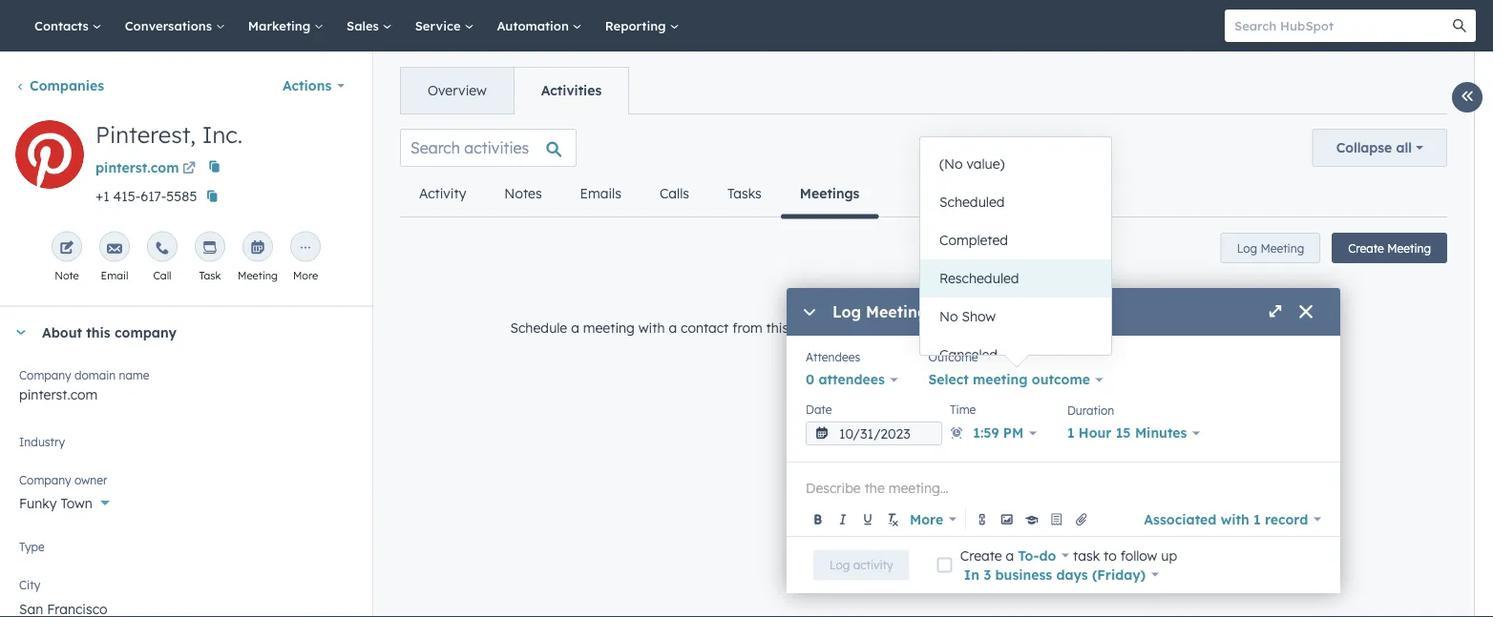 Task type: vqa. For each thing, say whether or not it's contained in the screenshot.
Scheduled
yes



Task type: describe. For each thing, give the bounding box(es) containing it.
0 vertical spatial 1
[[1067, 425, 1075, 442]]

1 horizontal spatial to
[[1104, 548, 1117, 564]]

meeting image
[[250, 241, 265, 256]]

this inside 'dropdown button'
[[86, 324, 110, 341]]

City text field
[[19, 590, 353, 618]]

a left contact
[[669, 320, 677, 337]]

service link
[[404, 0, 485, 52]]

company for company owner
[[19, 474, 71, 488]]

town
[[61, 495, 92, 512]]

3
[[984, 567, 991, 583]]

notes.
[[1219, 320, 1256, 337]]

activity inside button
[[853, 559, 893, 573]]

feed containing collapse all
[[385, 114, 1463, 355]]

industry
[[19, 435, 65, 450]]

about this company button
[[0, 307, 353, 359]]

this inside feed
[[766, 320, 789, 337]]

a right log
[[882, 320, 890, 337]]

all
[[1396, 139, 1412, 156]]

create a
[[960, 548, 1018, 564]]

with inside popup button
[[1221, 511, 1249, 528]]

pinterest, inc.
[[95, 120, 243, 149]]

log activity
[[830, 559, 893, 573]]

415-
[[113, 188, 141, 204]]

collapse all
[[1336, 139, 1412, 156]]

email image
[[107, 241, 122, 256]]

close dialog image
[[1298, 306, 1314, 321]]

activities
[[541, 82, 602, 99]]

time
[[950, 403, 976, 417]]

+1
[[95, 188, 109, 204]]

more
[[1303, 320, 1337, 337]]

+1 415-617-5585
[[95, 188, 197, 204]]

note image
[[59, 241, 74, 256]]

contact
[[681, 320, 729, 337]]

meeting right schedule
[[583, 320, 635, 337]]

no
[[939, 308, 958, 325]]

link opens in a new window image
[[182, 158, 196, 181]]

funky town button
[[19, 485, 353, 516]]

contacts
[[34, 18, 92, 33]]

select
[[929, 372, 969, 388]]

link opens in a new window image
[[182, 163, 196, 176]]

1 hour 15 minutes button
[[1067, 420, 1200, 447]]

show
[[962, 308, 996, 325]]

learn
[[1260, 320, 1299, 337]]

a left to-
[[1006, 548, 1014, 564]]

call image
[[155, 241, 170, 256]]

days
[[1056, 567, 1088, 583]]

up
[[1161, 548, 1177, 564]]

from
[[733, 320, 763, 337]]

Search activities search field
[[400, 129, 577, 167]]

no show
[[939, 308, 996, 325]]

more image
[[298, 241, 313, 256]]

1:59 pm button
[[950, 419, 1037, 448]]

and
[[1191, 320, 1215, 337]]

associated with 1 record button
[[1144, 506, 1321, 533]]

completed
[[939, 232, 1008, 249]]

companies
[[30, 77, 104, 94]]

navigation containing overview
[[400, 67, 629, 115]]

activities button
[[513, 68, 628, 114]]

completed button
[[920, 222, 1111, 260]]

outcome
[[929, 350, 978, 364]]

task image
[[202, 241, 218, 256]]

canceled button
[[920, 336, 1111, 374]]

meetings button
[[781, 171, 879, 219]]

conversations link
[[113, 0, 237, 52]]

automation
[[497, 18, 573, 33]]

log for log meeting button
[[1237, 241, 1257, 255]]

outcome
[[1032, 372, 1090, 388]]

scheduled
[[939, 194, 1005, 211]]

company for company domain name pinterst.com
[[19, 369, 71, 383]]

in 3 business days (friday) button
[[964, 564, 1159, 587]]

meeting up the outcome
[[894, 320, 946, 337]]

0 attendees button
[[806, 367, 898, 394]]

note
[[55, 269, 79, 282]]

calls button
[[641, 171, 708, 217]]

tasks
[[728, 185, 762, 202]]

meeting left 'and'
[[1135, 320, 1187, 337]]

meetings
[[800, 185, 860, 202]]

create for create meeting
[[1348, 241, 1384, 255]]

search image
[[1453, 19, 1466, 32]]

task
[[199, 269, 221, 282]]

follow
[[1121, 548, 1157, 564]]

with inside feed
[[639, 320, 665, 337]]

emails
[[580, 185, 621, 202]]

name
[[119, 369, 149, 383]]

0
[[806, 372, 815, 388]]

value)
[[967, 156, 1005, 172]]

1 horizontal spatial 1
[[1254, 511, 1261, 528]]

associated with 1 record
[[1144, 511, 1308, 528]]

about this company
[[42, 324, 177, 341]]

schedule a meeting with a contact from this record. or log a meeting activity to keep track of your meeting and notes. learn more
[[510, 320, 1337, 337]]

(no
[[939, 156, 963, 172]]

pinterest,
[[95, 120, 196, 149]]

attendees
[[806, 350, 860, 364]]

meeting inside popup button
[[973, 372, 1028, 388]]

rescheduled button
[[920, 260, 1111, 298]]

activity
[[419, 185, 466, 202]]

inc.
[[202, 120, 243, 149]]

no show button
[[920, 298, 1111, 336]]

0 attendees
[[806, 372, 885, 388]]

create for create a
[[960, 548, 1002, 564]]



Task type: locate. For each thing, give the bounding box(es) containing it.
a
[[571, 320, 579, 337], [669, 320, 677, 337], [882, 320, 890, 337], [1006, 548, 1014, 564]]

Search HubSpot search field
[[1225, 10, 1459, 42]]

5585
[[166, 188, 197, 204]]

collapse
[[1336, 139, 1392, 156]]

search button
[[1444, 10, 1476, 42]]

1 vertical spatial log
[[833, 303, 861, 322]]

15
[[1116, 425, 1131, 442]]

actions
[[283, 77, 332, 94]]

0 horizontal spatial create
[[960, 548, 1002, 564]]

of
[[1087, 320, 1099, 337]]

funky
[[19, 495, 57, 512]]

1 vertical spatial pinterst.com
[[19, 386, 98, 403]]

1 vertical spatial company
[[19, 474, 71, 488]]

617-
[[141, 188, 166, 204]]

about
[[42, 324, 82, 341]]

0 horizontal spatial with
[[639, 320, 665, 337]]

0 horizontal spatial activity
[[853, 559, 893, 573]]

0 vertical spatial to
[[1000, 320, 1013, 337]]

list box containing (no value)
[[920, 137, 1111, 374]]

0 vertical spatial activity
[[950, 320, 996, 337]]

activity
[[950, 320, 996, 337], [853, 559, 893, 573]]

city
[[19, 579, 40, 593]]

1 vertical spatial create
[[960, 548, 1002, 564]]

meeting
[[1261, 241, 1304, 255], [1387, 241, 1431, 255], [238, 269, 278, 282], [866, 303, 928, 322]]

1 horizontal spatial log meeting
[[1237, 241, 1304, 255]]

expand dialog image
[[1268, 306, 1283, 321]]

1 horizontal spatial this
[[766, 320, 789, 337]]

1 horizontal spatial activity
[[950, 320, 996, 337]]

owner
[[74, 474, 107, 488]]

1 horizontal spatial create
[[1348, 241, 1384, 255]]

canceled
[[939, 347, 998, 363]]

2 vertical spatial log
[[830, 559, 850, 573]]

(no value) button
[[920, 145, 1111, 183]]

collapse all button
[[1312, 129, 1447, 167]]

company up funky
[[19, 474, 71, 488]]

domain
[[74, 369, 116, 383]]

task to follow up
[[1070, 548, 1177, 564]]

select meeting outcome button
[[929, 367, 1103, 394]]

0 horizontal spatial this
[[86, 324, 110, 341]]

0 horizontal spatial more
[[293, 269, 318, 282]]

0 vertical spatial log meeting
[[1237, 241, 1304, 255]]

sales link
[[335, 0, 404, 52]]

1 vertical spatial 1
[[1254, 511, 1261, 528]]

reporting link
[[594, 0, 691, 52]]

log inside feed
[[1237, 241, 1257, 255]]

a right schedule
[[571, 320, 579, 337]]

(no value)
[[939, 156, 1005, 172]]

activity inside feed
[[950, 320, 996, 337]]

1 left hour
[[1067, 425, 1075, 442]]

call
[[153, 269, 171, 282]]

tasks button
[[708, 171, 781, 217]]

create inside button
[[1348, 241, 1384, 255]]

0 horizontal spatial 1
[[1067, 425, 1075, 442]]

0 vertical spatial more
[[293, 269, 318, 282]]

automation link
[[485, 0, 594, 52]]

or
[[840, 320, 855, 337]]

1 vertical spatial log meeting
[[833, 303, 928, 322]]

0 vertical spatial navigation
[[400, 67, 629, 115]]

learn more link
[[1260, 320, 1337, 337]]

email
[[101, 269, 128, 282]]

log meeting
[[1237, 241, 1304, 255], [833, 303, 928, 322]]

service
[[415, 18, 464, 33]]

edit button
[[15, 120, 84, 196]]

MM/DD/YYYY text field
[[806, 422, 942, 446]]

1:59 pm
[[973, 424, 1024, 441]]

task
[[1073, 548, 1100, 564]]

pinterst.com link
[[95, 153, 199, 181]]

caret image
[[15, 330, 27, 335]]

0 vertical spatial with
[[639, 320, 665, 337]]

(friday)
[[1092, 567, 1146, 583]]

overview
[[428, 82, 487, 99]]

select meeting outcome
[[929, 372, 1090, 388]]

to up (friday)
[[1104, 548, 1117, 564]]

pinterst.com up +1 415-617-5585
[[95, 159, 179, 176]]

activity button
[[400, 171, 485, 217]]

meeting down canceled
[[973, 372, 1028, 388]]

record
[[1265, 511, 1308, 528]]

0 horizontal spatial log meeting
[[833, 303, 928, 322]]

0 vertical spatial create
[[1348, 241, 1384, 255]]

company owner
[[19, 474, 107, 488]]

emails button
[[561, 171, 641, 217]]

1 horizontal spatial more
[[910, 511, 943, 528]]

pinterst.com
[[95, 159, 179, 176], [19, 386, 98, 403]]

log for log activity button
[[830, 559, 850, 573]]

in
[[964, 567, 979, 583]]

log
[[1237, 241, 1257, 255], [833, 303, 861, 322], [830, 559, 850, 573]]

in 3 business days (friday)
[[964, 567, 1146, 583]]

1 horizontal spatial with
[[1221, 511, 1249, 528]]

more button
[[906, 506, 960, 533]]

contacts link
[[23, 0, 113, 52]]

business
[[995, 567, 1052, 583]]

navigation containing activity
[[400, 171, 879, 219]]

to inside feed
[[1000, 320, 1013, 337]]

company down about
[[19, 369, 71, 383]]

associated
[[1144, 511, 1217, 528]]

list box
[[920, 137, 1111, 374]]

0 vertical spatial log
[[1237, 241, 1257, 255]]

this right about
[[86, 324, 110, 341]]

1 vertical spatial more
[[910, 511, 943, 528]]

0 horizontal spatial to
[[1000, 320, 1013, 337]]

1 vertical spatial with
[[1221, 511, 1249, 528]]

company
[[115, 324, 177, 341]]

0 vertical spatial company
[[19, 369, 71, 383]]

overview button
[[401, 68, 513, 114]]

company inside company domain name pinterst.com
[[19, 369, 71, 383]]

1
[[1067, 425, 1075, 442], [1254, 511, 1261, 528]]

with left record
[[1221, 511, 1249, 528]]

1 vertical spatial to
[[1104, 548, 1117, 564]]

reporting
[[605, 18, 670, 33]]

1 hour 15 minutes
[[1067, 425, 1187, 442]]

navigation inside feed
[[400, 171, 879, 219]]

attendees
[[819, 372, 885, 388]]

do
[[1039, 548, 1056, 564]]

log meeting up attendees
[[833, 303, 928, 322]]

1 company from the top
[[19, 369, 71, 383]]

sales
[[347, 18, 383, 33]]

log meeting up expand dialog image
[[1237, 241, 1304, 255]]

more inside more popup button
[[910, 511, 943, 528]]

1 vertical spatial activity
[[853, 559, 893, 573]]

feed
[[385, 114, 1463, 355]]

1 navigation from the top
[[400, 67, 629, 115]]

minimize dialog image
[[802, 306, 817, 321]]

marketing link
[[237, 0, 335, 52]]

companies link
[[15, 77, 104, 94]]

1 vertical spatial navigation
[[400, 171, 879, 219]]

actions button
[[270, 67, 357, 105]]

pinterst.com down domain
[[19, 386, 98, 403]]

this right the from
[[766, 320, 789, 337]]

to
[[1000, 320, 1013, 337], [1104, 548, 1117, 564]]

company
[[19, 369, 71, 383], [19, 474, 71, 488]]

meeting
[[583, 320, 635, 337], [894, 320, 946, 337], [1135, 320, 1187, 337], [973, 372, 1028, 388]]

with
[[639, 320, 665, 337], [1221, 511, 1249, 528]]

2 company from the top
[[19, 474, 71, 488]]

to-do
[[1018, 548, 1056, 564]]

type
[[19, 540, 45, 555]]

log meeting inside button
[[1237, 241, 1304, 255]]

navigation
[[400, 67, 629, 115], [400, 171, 879, 219]]

1 left record
[[1254, 511, 1261, 528]]

0 vertical spatial pinterst.com
[[95, 159, 179, 176]]

2 navigation from the top
[[400, 171, 879, 219]]

date
[[806, 403, 832, 417]]

conversations
[[125, 18, 216, 33]]

with left contact
[[639, 320, 665, 337]]

to-
[[1018, 548, 1039, 564]]

notes
[[504, 185, 542, 202]]

to left keep
[[1000, 320, 1013, 337]]

company domain name pinterst.com
[[19, 369, 149, 403]]

scheduled button
[[920, 183, 1111, 222]]

pinterst.com inside company domain name pinterst.com
[[19, 386, 98, 403]]

funky town
[[19, 495, 92, 512]]

keep
[[1017, 320, 1047, 337]]



